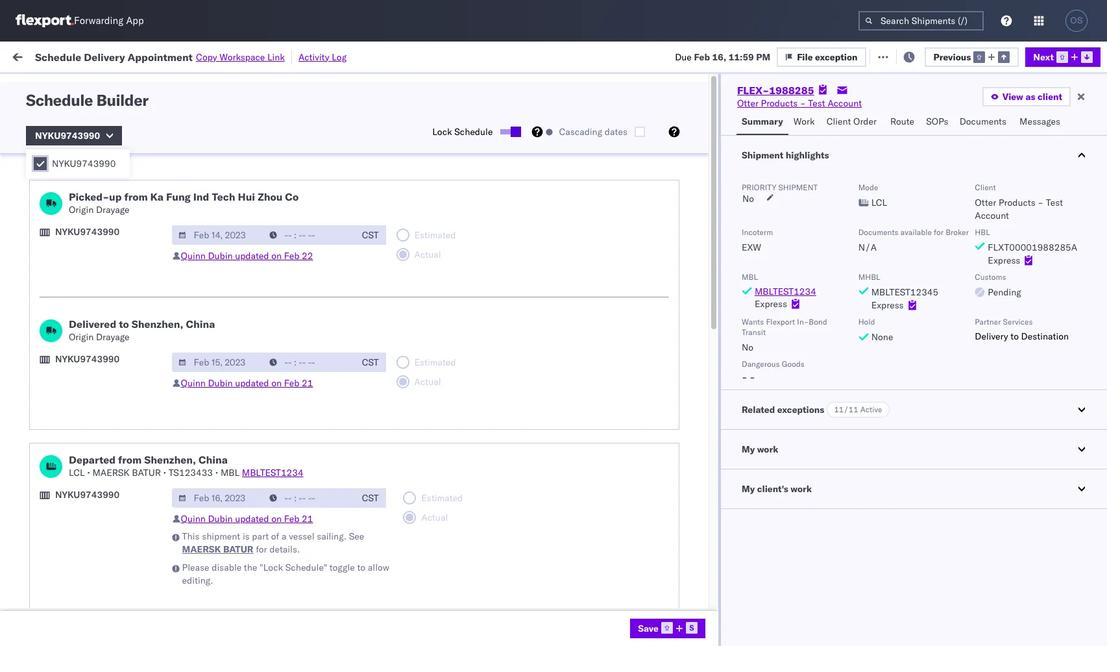 Task type: vqa. For each thing, say whether or not it's contained in the screenshot.
21
yes



Task type: describe. For each thing, give the bounding box(es) containing it.
flex-2150210 for 12:00 pm pst, feb 20, 2023
[[801, 191, 869, 203]]

1 schedule delivery appointment link from the top
[[30, 161, 160, 174]]

2 3, from the top
[[295, 591, 304, 603]]

2 horizontal spatial work
[[791, 483, 812, 495]]

flex-2001714 for schedule delivery appointment
[[801, 163, 869, 174]]

6 resize handle column header from the left
[[629, 101, 644, 646]]

schiphol,
[[61, 597, 100, 609]]

maersk inside departed from shenzhen, china lcl • maersk batur • ts123433 • mbl mbltest1234
[[93, 467, 130, 479]]

ocean for 6th schedule pickup from los angeles, ca link from the top of the page
[[397, 477, 424, 489]]

to inside please disable the "lock schedule" toggle to allow editing.
[[357, 562, 366, 573]]

2 bookings from the top
[[651, 306, 689, 317]]

schedule pickup from amsterdam airport schiphol, haarlemmermeer, netherlands link
[[30, 583, 184, 622]]

test inside 'client otter products - test account incoterm exw'
[[1047, 197, 1064, 208]]

pickup for the "schedule pickup from los angeles international airport" link
[[71, 127, 99, 139]]

sops
[[927, 116, 949, 127]]

2 llc from the top
[[716, 620, 732, 631]]

disable
[[212, 562, 242, 573]]

0 vertical spatial demu1232567
[[884, 305, 950, 317]]

schedule for second schedule delivery appointment link from the top of the page
[[30, 248, 68, 259]]

from inside "picked-up from ka fung ind tech hui zhou co origin drayage"
[[124, 190, 148, 203]]

2 ocean fcl from the top
[[397, 420, 443, 431]]

shipment for this
[[202, 531, 240, 542]]

exceptions
[[778, 404, 825, 416]]

this
[[182, 531, 200, 542]]

from for 5th schedule pickup from los angeles, ca 'button' from the bottom
[[101, 98, 120, 110]]

1 3, from the top
[[295, 563, 304, 574]]

2 10:44 am pst, mar 3, 2023 from the top
[[209, 591, 329, 603]]

1 vertical spatial otter products - test account
[[566, 620, 691, 631]]

pm for 5th schedule pickup from los angeles, ca link from the bottom
[[231, 220, 245, 231]]

route
[[891, 116, 915, 127]]

1 bookings from the top
[[651, 277, 689, 289]]

ts123433
[[169, 467, 213, 479]]

airport inside schedule pickup from amsterdam airport schiphol, haarlemmermeer, netherlands
[[30, 597, 59, 609]]

shenzhen, for to
[[132, 318, 183, 331]]

from for schedule pickup from los angeles international airport button
[[101, 127, 120, 139]]

air for 9:00 am pst, feb 25, 2023
[[397, 391, 409, 403]]

from for honeywell - test account's 'confirm pickup from los angeles, ca' button
[[96, 327, 115, 339]]

delivery for second schedule delivery appointment link from the top of the page
[[71, 248, 104, 259]]

1 vertical spatial no
[[743, 193, 755, 205]]

1 horizontal spatial file exception
[[886, 50, 946, 62]]

digital for schedule pickup from los angeles international airport
[[798, 134, 825, 146]]

fung
[[166, 190, 191, 203]]

4 ca from the top
[[30, 311, 42, 323]]

2023 for second schedule delivery appointment button from the top
[[304, 248, 327, 260]]

1 karl from the top
[[651, 563, 667, 574]]

delivered to shenzhen, china origin drayage
[[69, 318, 215, 343]]

client otter products - test account incoterm exw
[[742, 182, 1064, 253]]

1 b.v from the top
[[766, 563, 780, 574]]

forwarding
[[74, 15, 124, 27]]

confirm pickup from los angeles, ca link for honeywell - test account
[[30, 326, 184, 352]]

flex
[[781, 106, 795, 116]]

please
[[182, 562, 209, 573]]

5 schedule pickup from los angeles, ca link from the top
[[30, 441, 184, 467]]

details.
[[270, 544, 300, 555]]

2 schedule delivery appointment link from the top
[[30, 247, 160, 260]]

1 otter products, llc from the top
[[651, 106, 732, 117]]

Search Work text field
[[671, 46, 812, 66]]

confirm inside confirm delivery 'link'
[[30, 362, 63, 374]]

1 vertical spatial demu1232567
[[951, 505, 1017, 517]]

from for 3rd schedule pickup from los angeles, ca 'button'
[[101, 270, 120, 281]]

1 resize handle column header from the left
[[186, 101, 201, 646]]

documents for documents available for broker n/a
[[859, 227, 899, 237]]

3 bookings test consignee from the top
[[651, 363, 754, 374]]

7:30 for schedule pickup from los angeles, ca
[[209, 220, 229, 231]]

5 schedule pickup from los angeles, ca button from the top
[[30, 469, 184, 496]]

2 schedule pickup from los angeles, ca link from the top
[[30, 212, 184, 238]]

priority shipment
[[742, 182, 818, 192]]

appointment for 5th schedule delivery appointment link
[[106, 562, 160, 574]]

2, for third schedule delivery appointment link from the bottom
[[295, 506, 303, 517]]

12:30
[[209, 163, 234, 174]]

upload proof of delivery
[[30, 391, 130, 402]]

id
[[797, 106, 805, 116]]

schedule for 4th schedule pickup from los angeles, ca link from the bottom of the page
[[30, 270, 68, 281]]

ocean fcl for confirm delivery 'link'
[[397, 363, 443, 374]]

8 bookings test consignee from the top
[[651, 534, 754, 546]]

messages button
[[1015, 110, 1068, 135]]

cst for co
[[362, 229, 379, 241]]

0 horizontal spatial exception
[[816, 51, 858, 63]]

test123
[[969, 277, 1007, 289]]

11:59 for fourth schedule delivery appointment link from the top of the page
[[209, 534, 234, 546]]

2150210 for 12:00 pm pst, feb 20, 2023
[[829, 191, 869, 203]]

products inside 'client otter products - test account incoterm exw'
[[999, 197, 1036, 208]]

11/11 active
[[835, 405, 883, 414]]

2 vertical spatial international
[[711, 591, 763, 603]]

batch action
[[1035, 50, 1091, 62]]

9:00 am pst, feb 25, 2023
[[209, 391, 327, 403]]

my client's work
[[742, 483, 812, 495]]

snoozed : no
[[272, 80, 318, 90]]

2 schedule pickup from los angeles, ca button from the top
[[30, 212, 184, 239]]

pst, for 5th schedule delivery appointment link
[[254, 563, 274, 574]]

2 resize handle column header from the left
[[330, 101, 345, 646]]

6 bookings test consignee from the top
[[651, 477, 754, 489]]

client order
[[827, 116, 877, 127]]

for inside this shipment is part of a vessel sailing. see maersk batur for details.
[[256, 544, 267, 555]]

updated for co
[[235, 250, 269, 262]]

am down the
[[237, 591, 252, 603]]

2 10:44 from the top
[[209, 591, 234, 603]]

4 schedule delivery appointment link from the top
[[30, 533, 160, 546]]

2 updated from the top
[[235, 377, 269, 389]]

airport inside schedule pickup from los angeles international airport
[[85, 140, 114, 152]]

pm for second schedule delivery appointment link from the top of the page
[[231, 248, 245, 260]]

schedule for 1st schedule delivery appointment link from the top
[[30, 162, 68, 174]]

5 fcl from the top
[[426, 506, 443, 517]]

next button
[[1026, 47, 1101, 67]]

2 bookings test consignee from the top
[[651, 306, 754, 317]]

mmm d, yyyy text field for delivered to shenzhen, china
[[172, 353, 264, 372]]

7 bookings test consignee from the top
[[651, 506, 754, 517]]

7:30 pm pst, feb 21, 2023 for schedule pickup from los angeles, ca
[[209, 220, 327, 231]]

11/11
[[835, 405, 859, 414]]

work button
[[789, 110, 822, 135]]

in-
[[798, 317, 809, 327]]

mawb1234
[[969, 134, 1020, 146]]

1977428 for schedule pickup from los angeles, ca
[[829, 220, 869, 231]]

- inside 'client otter products - test account incoterm exw'
[[1039, 197, 1044, 208]]

1 horizontal spatial mbltest1234 button
[[755, 286, 817, 297]]

mhbl
[[859, 272, 881, 282]]

delivery for third schedule delivery appointment link from the bottom
[[71, 505, 104, 517]]

track
[[331, 50, 352, 62]]

ca for 5th schedule pickup from los angeles, ca link from the bottom
[[30, 226, 42, 237]]

quinn dubin updated on feb 21 for departed from shenzhen, china
[[181, 513, 313, 525]]

angeles, for 5th schedule pickup from los angeles, ca link from the bottom
[[139, 213, 175, 224]]

numbers for container numbers
[[884, 111, 917, 121]]

schedule delivery appointment copy workspace link
[[35, 50, 285, 63]]

confirm delivery button
[[30, 361, 99, 376]]

1 • from the left
[[87, 467, 90, 479]]

1 schedule pickup from los angeles, ca button from the top
[[30, 98, 184, 125]]

2, for 6th schedule pickup from los angeles, ca link from the top of the page
[[295, 477, 303, 489]]

test inside otter products - test account link
[[809, 97, 826, 109]]

0 vertical spatial mbl
[[742, 272, 758, 282]]

china inside departed from shenzhen, china lcl • maersk batur • ts123433 • mbl mbltest1234
[[199, 453, 228, 466]]

flex-1919147
[[801, 420, 869, 431]]

1977428 for confirm pickup from los angeles, ca
[[829, 334, 869, 346]]

1 c/o from the top
[[782, 563, 798, 574]]

1 fcl from the top
[[426, 363, 443, 374]]

activity log
[[299, 51, 347, 63]]

5 resize handle column header from the left
[[544, 101, 560, 646]]

on for delivered to shenzhen, china
[[272, 377, 282, 389]]

from for schedule pickup from amsterdam airport schiphol, haarlemmermeer, netherlands button on the left bottom of page
[[101, 584, 120, 596]]

9 resize handle column header from the left
[[947, 101, 962, 646]]

as
[[1026, 91, 1036, 103]]

-- : -- -- text field for picked-up from ka fung ind tech hui zhou co
[[263, 225, 355, 245]]

allow
[[368, 562, 390, 573]]

angeles, for 5th schedule pickup from los angeles, ca link
[[139, 441, 175, 453]]

in
[[194, 80, 202, 90]]

2001714 for schedule delivery appointment
[[829, 163, 869, 174]]

205 on track
[[299, 50, 352, 62]]

ocean lcl for schedule pickup from los angeles, ca
[[397, 220, 442, 231]]

schedule pickup from los angeles, ca for 1st schedule pickup from los angeles, ca link
[[30, 98, 175, 123]]

1 schedule delivery appointment button from the top
[[30, 161, 160, 176]]

flexport. image
[[16, 14, 74, 27]]

sailing.
[[317, 531, 347, 542]]

demo for 11:59 pm pst, mar 2, 2023
[[603, 448, 627, 460]]

container numbers
[[884, 101, 919, 121]]

0 horizontal spatial for
[[125, 80, 135, 90]]

0 vertical spatial my work
[[13, 47, 71, 65]]

0 horizontal spatial mbltest1234 button
[[242, 467, 304, 479]]

shenzhen, for from
[[144, 453, 196, 466]]

4 resize handle column header from the left
[[460, 101, 475, 646]]

wants
[[742, 317, 764, 327]]

client
[[1038, 91, 1063, 103]]

1911408 for confirm delivery
[[829, 363, 869, 374]]

quinn dubin updated on feb 22 button
[[181, 250, 313, 262]]

2 schedule delivery appointment button from the top
[[30, 247, 160, 261]]

pickup for 1st schedule pickup from los angeles, ca link
[[71, 98, 99, 110]]

flex-1977428 for schedule pickup from los angeles, ca
[[801, 220, 869, 231]]

flex id
[[781, 106, 805, 116]]

4 schedule pickup from los angeles, ca button from the top
[[30, 441, 184, 468]]

3 schedule delivery appointment button from the top
[[30, 504, 160, 519]]

editing.
[[182, 575, 213, 586]]

wants flexport in-bond transit no
[[742, 317, 828, 353]]

2 cst from the top
[[362, 356, 379, 368]]

pm for "upload customs clearance documents" link
[[237, 191, 251, 203]]

11:59 pm pst, mar 2, 2023 for 6th schedule pickup from los angeles, ca link from the top of the page
[[209, 477, 328, 489]]

schedule for fourth schedule delivery appointment link from the top of the page
[[30, 533, 68, 545]]

hold
[[859, 317, 876, 327]]

batch
[[1035, 50, 1060, 62]]

0 horizontal spatial file
[[797, 51, 813, 63]]

1 vertical spatial 1988285
[[829, 106, 869, 117]]

drayage inside "picked-up from ka fung ind tech hui zhou co origin drayage"
[[96, 204, 130, 216]]

0 vertical spatial flex-1988285
[[738, 84, 815, 97]]

origin inside the delivered to shenzhen, china origin drayage
[[69, 331, 94, 343]]

exw
[[742, 242, 762, 253]]

9:00
[[209, 391, 229, 403]]

0 horizontal spatial products
[[590, 620, 627, 631]]

customs inside upload customs clearance documents
[[62, 184, 98, 196]]

risk
[[269, 50, 284, 62]]

0 horizontal spatial 1988285
[[770, 84, 815, 97]]

2 dubin from the top
[[208, 377, 233, 389]]

shipment highlights button
[[721, 136, 1108, 175]]

ocean for second schedule delivery appointment link from the top of the page
[[397, 248, 424, 260]]

transit
[[742, 327, 766, 337]]

2 lagerfeld from the top
[[670, 591, 708, 603]]

view
[[1003, 91, 1024, 103]]

7 bookings from the top
[[651, 506, 689, 517]]

highlights
[[786, 149, 830, 161]]

order
[[854, 116, 877, 127]]

delivered
[[69, 318, 116, 331]]

am for upload proof of delivery
[[231, 391, 246, 403]]

1 vertical spatial flex-1988285
[[801, 106, 869, 117]]

1 vertical spatial customs
[[976, 272, 1007, 282]]

bicu1234565,
[[884, 505, 948, 517]]

pickup for schedule pickup from amsterdam airport schiphol, haarlemmermeer, netherlands link
[[71, 584, 99, 596]]

4 fcl from the top
[[426, 477, 443, 489]]

mbl inside departed from shenzhen, china lcl • maersk batur • ts123433 • mbl mbltest1234
[[221, 467, 240, 479]]

0 horizontal spatial file exception
[[797, 51, 858, 63]]

0 horizontal spatial work
[[37, 47, 71, 65]]

1 bookings test consignee from the top
[[651, 277, 754, 289]]

documents available for broker n/a
[[859, 227, 970, 253]]

11:59 for third schedule delivery appointment link from the bottom
[[209, 506, 234, 517]]

3 fcl from the top
[[426, 448, 443, 460]]

5 schedule delivery appointment link from the top
[[30, 561, 160, 574]]

1 schedule pickup from los angeles, ca link from the top
[[30, 98, 184, 124]]

flexport demo consignee for 11:59 pm pst, feb 27, 2023
[[566, 420, 673, 431]]

messages
[[1020, 116, 1061, 127]]

3 schedule delivery appointment link from the top
[[30, 504, 160, 517]]

thailand for schedule pickup from los angeles international airport
[[482, 134, 518, 146]]

delivery inside button
[[97, 391, 130, 402]]

: for status
[[94, 80, 96, 90]]

1 bleckmann from the top
[[800, 563, 846, 574]]

2 • from the left
[[163, 467, 166, 479]]

os
[[1071, 16, 1084, 25]]

schedule pickup from los angeles international airport button
[[30, 126, 184, 154]]

western for schedule delivery appointment
[[762, 163, 796, 174]]

2023 for upload customs clearance documents button
[[310, 191, 332, 203]]

see
[[349, 531, 364, 542]]

2 otter products, llc from the top
[[651, 620, 732, 631]]

2 fcl from the top
[[426, 420, 443, 431]]

filtered
[[13, 80, 45, 91]]

1 horizontal spatial file
[[886, 50, 901, 62]]

pst, for 5th schedule pickup from los angeles, ca link
[[253, 448, 273, 460]]

6 bookings from the top
[[651, 477, 689, 489]]

1 horizontal spatial exception
[[904, 50, 946, 62]]

4 schedule pickup from los angeles, ca link from the top
[[30, 412, 184, 438]]

mbltest1234 inside departed from shenzhen, china lcl • maersk batur • ts123433 • mbl mbltest1234
[[242, 467, 304, 479]]

ka
[[150, 190, 164, 203]]

1 vertical spatial international
[[711, 563, 763, 574]]

quinn dubin updated on feb 21 button for departed from shenzhen, china
[[181, 513, 313, 525]]

active
[[861, 405, 883, 414]]

pst, for "upload customs clearance documents" link
[[253, 191, 273, 203]]

flex-1891264
[[801, 277, 869, 289]]

priority
[[742, 182, 777, 192]]

schedule pickup from los angeles, ca for 5th schedule pickup from los angeles, ca link from the bottom
[[30, 213, 175, 237]]

schedule pickup from amsterdam airport schiphol, haarlemmermeer, netherlands
[[30, 584, 176, 622]]

flxt00001977428a for schedule pickup from los angeles, ca
[[969, 220, 1058, 231]]

dangerous goods - -
[[742, 359, 805, 383]]

3 schedule pickup from los angeles, ca button from the top
[[30, 269, 184, 296]]

schedule for 5th schedule delivery appointment link
[[30, 562, 68, 574]]

3 schedule pickup from los angeles, ca link from the top
[[30, 269, 184, 295]]

5 schedule delivery appointment button from the top
[[30, 561, 160, 576]]

flxt00001977428a for schedule delivery appointment
[[969, 248, 1058, 260]]

workitem
[[14, 106, 48, 116]]

5 bookings from the top
[[651, 448, 689, 460]]

1 horizontal spatial work
[[794, 116, 815, 127]]

goods
[[782, 359, 805, 369]]

on for departed from shenzhen, china
[[272, 513, 282, 525]]

2 quinn from the top
[[181, 377, 206, 389]]

ca for 5th schedule pickup from los angeles, ca link
[[30, 454, 42, 466]]

0 horizontal spatial express
[[755, 298, 788, 310]]

hbl
[[976, 227, 991, 237]]

pm for 5th schedule pickup from los angeles, ca link
[[237, 448, 251, 460]]

-- : -- -- text field for delivered to shenzhen, china
[[263, 353, 355, 372]]

flexport inside wants flexport in-bond transit no
[[766, 317, 796, 327]]

5 bookings test consignee from the top
[[651, 448, 754, 460]]

los for 5th schedule pickup from los angeles, ca link from the bottom
[[122, 213, 137, 224]]

client for otter
[[976, 182, 997, 192]]

12:00 am pst, feb 25, 2023
[[209, 363, 333, 374]]

759 at risk
[[239, 50, 284, 62]]

departed
[[69, 453, 116, 466]]

4 bookings test consignee from the top
[[651, 420, 754, 431]]

schedule for 6th schedule pickup from los angeles, ca link from the top of the page
[[30, 470, 68, 481]]

link
[[267, 51, 285, 63]]

incoterm
[[742, 227, 774, 237]]

log
[[332, 51, 347, 63]]

1 lagerfeld from the top
[[670, 563, 708, 574]]

2023 for 2nd schedule pickup from los angeles, ca 'button' from the top of the page
[[304, 220, 327, 231]]

from for 2nd schedule pickup from los angeles, ca 'button' from the top of the page
[[101, 213, 120, 224]]

2 karl from the top
[[651, 591, 667, 603]]

3 resize handle column header from the left
[[375, 101, 391, 646]]

0 vertical spatial my
[[13, 47, 34, 65]]

integration test account - western digital for schedule pickup from los angeles international airport
[[651, 134, 825, 146]]

mmm d, yyyy text field for departed from shenzhen, china
[[172, 488, 264, 508]]

4 ocean from the top
[[397, 420, 424, 431]]

schedule pickup from amsterdam airport schiphol, haarlemmermeer, netherlands button
[[30, 583, 184, 622]]

nyku9743990 button
[[26, 126, 122, 145]]

documents inside upload customs clearance documents
[[30, 197, 77, 209]]

for inside 'documents available for broker n/a'
[[934, 227, 944, 237]]

action
[[1062, 50, 1091, 62]]

0 vertical spatial no
[[307, 80, 318, 90]]

at
[[259, 50, 267, 62]]

4 bookings from the top
[[651, 420, 689, 431]]

ind
[[193, 190, 209, 203]]



Task type: locate. For each thing, give the bounding box(es) containing it.
1 horizontal spatial numbers
[[1016, 106, 1048, 116]]

flex-1911408 up 11/11
[[801, 363, 869, 374]]

0 vertical spatial c/o
[[782, 563, 798, 574]]

1 vertical spatial quinn dubin updated on feb 21 button
[[181, 513, 313, 525]]

7 ca from the top
[[30, 454, 42, 466]]

shipment
[[742, 149, 784, 161]]

3 maeu1234567 from the top
[[884, 334, 950, 345]]

batur inside departed from shenzhen, china lcl • maersk batur • ts123433 • mbl mbltest1234
[[132, 467, 161, 479]]

upload left 'proof'
[[30, 391, 59, 402]]

1988285 right "work" button
[[829, 106, 869, 117]]

1 vertical spatial client
[[976, 182, 997, 192]]

-- for flex-1911466
[[969, 506, 980, 517]]

mar for 6th schedule pickup from los angeles, ca link from the top of the page
[[275, 477, 292, 489]]

mmm d, yyyy text field down ts123433
[[172, 488, 264, 508]]

2 vertical spatial maeu1234567
[[884, 334, 950, 345]]

1 horizontal spatial products
[[761, 97, 798, 109]]

1 horizontal spatial documents
[[859, 227, 899, 237]]

2 products, from the top
[[674, 620, 714, 631]]

21, down co
[[288, 220, 302, 231]]

from inside departed from shenzhen, china lcl • maersk batur • ts123433 • mbl mbltest1234
[[118, 453, 142, 466]]

shenzhen, inside departed from shenzhen, china lcl • maersk batur • ts123433 • mbl mbltest1234
[[144, 453, 196, 466]]

1 2150210 from the top
[[829, 191, 869, 203]]

1 flexport demo consignee from the top
[[566, 420, 673, 431]]

1 vertical spatial 21,
[[288, 248, 302, 260]]

2 1911466 from the top
[[829, 506, 869, 517]]

2 vertical spatial flex-1977428
[[801, 334, 869, 346]]

confirm pickup from los angeles, ca for honeywell - test account
[[30, 327, 170, 352]]

• left ts123433
[[163, 467, 166, 479]]

0 vertical spatial flexport demo consignee
[[566, 420, 673, 431]]

2 ca from the top
[[30, 226, 42, 237]]

2 vertical spatial mbltest1234
[[242, 467, 304, 479]]

confirm pickup from los angeles, ca button for bookings test consignee
[[30, 298, 184, 325]]

3 flex-1977428 from the top
[[801, 334, 869, 346]]

batur left ts123433
[[132, 467, 161, 479]]

2 thailand from the top
[[482, 163, 518, 174]]

flxt00001988285a
[[989, 242, 1078, 253]]

drayage inside the delivered to shenzhen, china origin drayage
[[96, 331, 130, 343]]

express for mbltest12345
[[872, 299, 904, 311]]

27,
[[293, 420, 308, 431]]

1 vertical spatial products,
[[674, 620, 714, 631]]

1 schedule delivery appointment from the top
[[30, 162, 160, 174]]

4 schedule delivery appointment button from the top
[[30, 533, 160, 547]]

dubin for hui
[[208, 250, 233, 262]]

0 horizontal spatial shipment
[[202, 531, 240, 542]]

2 bleckmann from the top
[[800, 591, 846, 603]]

am for schedule delivery appointment
[[237, 563, 252, 574]]

documents for documents
[[960, 116, 1007, 127]]

flex-1911466 down my client's work
[[801, 506, 869, 517]]

0 vertical spatial karl
[[651, 563, 667, 574]]

documents button
[[955, 110, 1015, 135]]

1977428 up n/a at the right top
[[829, 220, 869, 231]]

3 flxt00001977428a from the top
[[969, 334, 1058, 346]]

21, left "22"
[[288, 248, 302, 260]]

angeles
[[139, 127, 172, 139]]

client left order
[[827, 116, 852, 127]]

pst, for 6th schedule pickup from los angeles, ca link from the top of the page
[[253, 477, 273, 489]]

0 vertical spatial products
[[761, 97, 798, 109]]

client inside 'client otter products - test account incoterm exw'
[[976, 182, 997, 192]]

1 horizontal spatial work
[[758, 444, 779, 455]]

12:00 left hui
[[209, 191, 234, 203]]

25, up 27,
[[289, 391, 303, 403]]

25, up 9:00 am pst, feb 25, 2023
[[294, 363, 308, 374]]

6 ocean from the top
[[397, 477, 424, 489]]

0 vertical spatial confirm pickup from los angeles, ca button
[[30, 298, 184, 325]]

0 horizontal spatial work
[[142, 50, 165, 62]]

flex-1911408 for confirm pickup from los angeles, ca
[[801, 306, 869, 317]]

fcl
[[426, 363, 443, 374], [426, 420, 443, 431], [426, 448, 443, 460], [426, 477, 443, 489], [426, 506, 443, 517]]

honeywell
[[566, 220, 609, 231], [651, 220, 693, 231], [566, 248, 609, 260], [651, 248, 693, 260], [566, 334, 609, 346], [651, 334, 693, 346]]

: down 205
[[302, 80, 304, 90]]

1 quinn from the top
[[181, 250, 206, 262]]

flxt00001977428a down the services
[[969, 334, 1058, 346]]

maersk
[[93, 467, 130, 479], [182, 544, 221, 555]]

exception down search shipments (/) text field at the top right of page
[[904, 50, 946, 62]]

1977428
[[829, 220, 869, 231], [829, 248, 869, 260], [829, 334, 869, 346]]

1977428 down hold
[[829, 334, 869, 346]]

schedule builder
[[26, 90, 148, 110]]

1 ocean fcl from the top
[[397, 363, 443, 374]]

1 vertical spatial for
[[934, 227, 944, 237]]

actions
[[1059, 106, 1086, 116]]

0 vertical spatial lagerfeld
[[670, 563, 708, 574]]

flex-
[[738, 84, 770, 97], [801, 106, 829, 117], [801, 134, 829, 146], [801, 163, 829, 174], [801, 191, 829, 203], [801, 220, 829, 231], [801, 248, 829, 260], [801, 277, 829, 289], [801, 306, 829, 317], [801, 334, 829, 346], [801, 363, 829, 374], [801, 391, 829, 403], [801, 420, 829, 431], [801, 477, 829, 489], [801, 506, 829, 517]]

digital
[[798, 134, 825, 146], [798, 163, 825, 174]]

documents inside button
[[960, 116, 1007, 127]]

0 horizontal spatial customs
[[62, 184, 98, 196]]

0 vertical spatial updated
[[235, 250, 269, 262]]

schedule pickup from los angeles, ca link
[[30, 98, 184, 124], [30, 212, 184, 238], [30, 269, 184, 295], [30, 412, 184, 438], [30, 441, 184, 467], [30, 469, 184, 495]]

schedule delivery appointment
[[30, 162, 160, 174], [30, 248, 160, 259], [30, 505, 160, 517], [30, 533, 160, 545], [30, 562, 160, 574]]

flex-2150210 down highlights
[[801, 191, 869, 203]]

flex-2150210 button
[[781, 188, 871, 206], [781, 188, 871, 206], [781, 388, 871, 406], [781, 388, 871, 406]]

2 2, from the top
[[295, 477, 303, 489]]

products inside otter products - test account link
[[761, 97, 798, 109]]

international inside schedule pickup from los angeles international airport
[[30, 140, 83, 152]]

1 vertical spatial 7:30
[[209, 248, 229, 260]]

pst,
[[253, 163, 273, 174], [253, 191, 273, 203], [248, 220, 267, 231], [248, 248, 267, 260], [254, 363, 274, 374], [248, 391, 268, 403], [253, 420, 273, 431], [253, 448, 273, 460], [253, 477, 273, 489], [253, 506, 273, 517], [253, 534, 273, 546], [254, 563, 274, 574], [254, 591, 274, 603]]

account inside 'client otter products - test account incoterm exw'
[[976, 210, 1010, 221]]

21 down "12:00 am pst, feb 25, 2023"
[[302, 377, 313, 389]]

file exception up flex id button
[[797, 51, 858, 63]]

my work up filtered by:
[[13, 47, 71, 65]]

on left log
[[318, 50, 329, 62]]

file exception
[[886, 50, 946, 62], [797, 51, 858, 63]]

8 bookings from the top
[[651, 534, 689, 546]]

schedule pickup from los angeles, ca button down upload proof of delivery button
[[30, 441, 184, 468]]

no right snoozed
[[307, 80, 318, 90]]

0 vertical spatial 12:00
[[209, 191, 234, 203]]

digital up highlights
[[798, 134, 825, 146]]

to inside the delivered to shenzhen, china origin drayage
[[119, 318, 129, 331]]

ocean for 5th schedule pickup from los angeles, ca link
[[397, 448, 424, 460]]

2 vertical spatial confirm
[[30, 362, 63, 374]]

express for flxt00001988285a
[[989, 255, 1021, 266]]

am
[[237, 363, 252, 374], [231, 391, 246, 403], [237, 563, 252, 574], [237, 591, 252, 603]]

to down the services
[[1011, 331, 1019, 342]]

3 dubin from the top
[[208, 513, 233, 525]]

of inside this shipment is part of a vessel sailing. see maersk batur for details.
[[271, 531, 280, 542]]

1 7:30 from the top
[[209, 220, 229, 231]]

1 confirm pickup from los angeles, ca button from the top
[[30, 298, 184, 325]]

2 confirm from the top
[[30, 327, 63, 339]]

0 vertical spatial flex-2001714
[[801, 134, 869, 146]]

honeywell - test account
[[566, 220, 673, 231], [651, 220, 758, 231], [566, 248, 673, 260], [651, 248, 758, 260], [566, 334, 673, 346], [651, 334, 758, 346]]

10 resize handle column header from the left
[[1075, 101, 1090, 646]]

11:59 pm pst, mar 2, 2023 for fourth schedule delivery appointment link from the top of the page
[[209, 534, 328, 546]]

mmm d, yyyy text field up 9:00
[[172, 353, 264, 372]]

ocean
[[397, 220, 424, 231], [397, 248, 424, 260], [397, 363, 424, 374], [397, 420, 424, 431], [397, 448, 424, 460], [397, 477, 424, 489], [397, 506, 424, 517]]

flex-2150210
[[801, 191, 869, 203], [801, 391, 869, 403]]

4 2, from the top
[[295, 534, 303, 546]]

quinn dubin updated on feb 21 up 9:00 am pst, feb 25, 2023
[[181, 377, 313, 389]]

3 confirm from the top
[[30, 362, 63, 374]]

delivery for confirm delivery 'link'
[[65, 362, 99, 374]]

12:00 pm pst, feb 20, 2023
[[209, 191, 332, 203]]

schedule pickup from los angeles, ca link down upload customs clearance documents button
[[30, 212, 184, 238]]

None checkbox
[[501, 129, 519, 134], [34, 157, 47, 170], [501, 129, 519, 134], [34, 157, 47, 170]]

3 2, from the top
[[295, 506, 303, 517]]

1 vertical spatial confirm
[[30, 327, 63, 339]]

schedule delivery appointment for 5th schedule delivery appointment link
[[30, 562, 160, 574]]

schedule for 1st schedule pickup from los angeles, ca link
[[30, 98, 68, 110]]

1 vertical spatial thailand
[[482, 163, 518, 174]]

2 origin from the top
[[69, 331, 94, 343]]

8 ca from the top
[[30, 483, 42, 494]]

schedule pickup from los angeles, ca for 6th schedule pickup from los angeles, ca link from the top of the page
[[30, 470, 175, 494]]

2 vertical spatial dubin
[[208, 513, 233, 525]]

1 horizontal spatial maersk
[[182, 544, 221, 555]]

mar for third schedule delivery appointment link from the bottom
[[275, 506, 292, 517]]

1 vertical spatial flex-1911408
[[801, 363, 869, 374]]

shipment inside this shipment is part of a vessel sailing. see maersk batur for details.
[[202, 531, 240, 542]]

1 horizontal spatial batur
[[223, 544, 254, 555]]

workspace
[[220, 51, 265, 63]]

flex-2001714 button
[[781, 131, 871, 149], [781, 131, 871, 149], [781, 159, 871, 178], [781, 159, 871, 178]]

maersk batur link
[[182, 543, 254, 556]]

1 horizontal spatial airport
[[85, 140, 114, 152]]

schedule for the "schedule pickup from los angeles international airport" link
[[30, 127, 68, 139]]

no inside wants flexport in-bond transit no
[[742, 342, 754, 353]]

file up flex-1988285 link
[[797, 51, 813, 63]]

thailand right lock
[[482, 134, 518, 146]]

2 quinn dubin updated on feb 21 from the top
[[181, 513, 313, 525]]

products,
[[674, 106, 714, 117], [674, 620, 714, 631]]

2 ocean lcl from the top
[[397, 248, 442, 260]]

china inside the delivered to shenzhen, china origin drayage
[[186, 318, 215, 331]]

confirm for demu1232567
[[30, 298, 63, 310]]

schedule for third schedule delivery appointment link from the bottom
[[30, 505, 68, 517]]

0 horizontal spatial mbl
[[221, 467, 240, 479]]

2 vertical spatial for
[[256, 544, 267, 555]]

6 schedule pickup from los angeles, ca from the top
[[30, 470, 175, 494]]

0 horizontal spatial airport
[[30, 597, 59, 609]]

schedule for 4th schedule pickup from los angeles, ca link from the top
[[30, 413, 68, 424]]

1 quinn dubin updated on feb 21 button from the top
[[181, 377, 313, 389]]

1 vertical spatial karl lagerfeld international b.v c/o bleckmann
[[651, 591, 846, 603]]

1 vertical spatial demo
[[603, 448, 627, 460]]

flexport demo consignee for 11:59 pm pst, mar 2, 2023
[[566, 448, 673, 460]]

pst, for 'upload proof of delivery' link
[[248, 391, 268, 403]]

origin inside "picked-up from ka fung ind tech hui zhou co origin drayage"
[[69, 204, 94, 216]]

updated down mmm d, yyyy text field
[[235, 250, 269, 262]]

dubin down mmm d, yyyy text field
[[208, 250, 233, 262]]

mbl
[[742, 272, 758, 282], [221, 467, 240, 479]]

from for 1st schedule pickup from los angeles, ca 'button' from the bottom of the page
[[101, 470, 120, 481]]

0 vertical spatial otter products - test account
[[738, 97, 862, 109]]

21 for departed from shenzhen, china
[[302, 513, 313, 525]]

integration
[[651, 134, 695, 146], [651, 163, 695, 174], [566, 191, 611, 203], [651, 191, 695, 203], [566, 391, 611, 403], [651, 391, 695, 403]]

1 flxt00001977428a from the top
[[969, 220, 1058, 231]]

2 flex-1977428 from the top
[[801, 248, 869, 260]]

quinn dubin updated on feb 21 for delivered to shenzhen, china
[[181, 377, 313, 389]]

1 horizontal spatial to
[[357, 562, 366, 573]]

copy workspace link button
[[196, 51, 285, 63]]

products down flex-1988285 link
[[761, 97, 798, 109]]

dubin up maersk batur link
[[208, 513, 233, 525]]

0 vertical spatial demo
[[603, 420, 627, 431]]

schedule pickup from los angeles, ca for 4th schedule pickup from los angeles, ca link from the top
[[30, 413, 175, 437]]

21 for delivered to shenzhen, china
[[302, 377, 313, 389]]

my left the client's
[[742, 483, 755, 495]]

no down priority
[[743, 193, 755, 205]]

documents up mawb1234
[[960, 116, 1007, 127]]

batur inside this shipment is part of a vessel sailing. see maersk batur for details.
[[223, 544, 254, 555]]

0 horizontal spatial otter products - test account
[[566, 620, 691, 631]]

1 vertical spatial mmm d, yyyy text field
[[172, 488, 264, 508]]

maeu1234567 for confirm pickup from los angeles, ca
[[884, 334, 950, 345]]

5 schedule delivery appointment from the top
[[30, 562, 160, 574]]

upload inside upload customs clearance documents
[[30, 184, 59, 196]]

thailand down lock schedule
[[482, 163, 518, 174]]

0 vertical spatial maeu1234567
[[884, 219, 950, 231]]

0 vertical spatial 1911466
[[829, 477, 869, 489]]

0 horizontal spatial to
[[119, 318, 129, 331]]

1 10:44 am pst, mar 3, 2023 from the top
[[209, 563, 329, 574]]

flex-1911408 for confirm delivery
[[801, 363, 869, 374]]

is
[[243, 531, 250, 542]]

759
[[239, 50, 256, 62]]

3 schedule delivery appointment from the top
[[30, 505, 160, 517]]

1 digital from the top
[[798, 134, 825, 146]]

-- for flex-1919147
[[969, 420, 980, 431]]

updated up is
[[235, 513, 269, 525]]

8 resize handle column header from the left
[[862, 101, 878, 646]]

work up the client's
[[758, 444, 779, 455]]

7:30 down mmm d, yyyy text field
[[209, 248, 229, 260]]

3, down please disable the "lock schedule" toggle to allow editing. on the left bottom of page
[[295, 591, 304, 603]]

upload inside button
[[30, 391, 59, 402]]

numbers for mbl/mawb numbers
[[1016, 106, 1048, 116]]

2 flex-2001714 from the top
[[801, 163, 869, 174]]

0 vertical spatial 7:30
[[209, 220, 229, 231]]

previous
[[934, 51, 972, 63]]

0 vertical spatial quinn
[[181, 250, 206, 262]]

schedule for schedule pickup from amsterdam airport schiphol, haarlemmermeer, netherlands link
[[30, 584, 68, 596]]

1 horizontal spatial mbltest1234
[[755, 286, 817, 297]]

11:59 for 5th schedule pickup from los angeles, ca link
[[209, 448, 234, 460]]

1 vertical spatial work
[[758, 444, 779, 455]]

client inside client order button
[[827, 116, 852, 127]]

1 horizontal spatial my work
[[742, 444, 779, 455]]

: left ready
[[94, 80, 96, 90]]

work right import
[[142, 50, 165, 62]]

my work
[[13, 47, 71, 65], [742, 444, 779, 455]]

pickup for 4th schedule pickup from los angeles, ca link from the bottom of the page
[[71, 270, 99, 281]]

1 vertical spatial documents
[[30, 197, 77, 209]]

1 karl lagerfeld international b.v c/o bleckmann from the top
[[651, 563, 846, 574]]

resize handle column header
[[186, 101, 201, 646], [330, 101, 345, 646], [375, 101, 391, 646], [460, 101, 475, 646], [544, 101, 560, 646], [629, 101, 644, 646], [758, 101, 774, 646], [862, 101, 878, 646], [947, 101, 962, 646], [1075, 101, 1090, 646]]

0 horizontal spatial •
[[87, 467, 90, 479]]

schedule pickup from los angeles, ca link down upload proof of delivery button
[[30, 441, 184, 467]]

10:44 am pst, mar 3, 2023 down please disable the "lock schedule" toggle to allow editing. on the left bottom of page
[[209, 591, 329, 603]]

2 confirm pickup from los angeles, ca link from the top
[[30, 326, 184, 352]]

1 confirm pickup from los angeles, ca from the top
[[30, 298, 170, 323]]

integration test account - on ag
[[566, 191, 706, 203], [651, 191, 790, 203], [566, 391, 706, 403], [651, 391, 790, 403]]

5 schedule pickup from los angeles, ca from the top
[[30, 441, 175, 466]]

flex-2001714 down highlights
[[801, 163, 869, 174]]

schedule pickup from los angeles, ca link up the departed
[[30, 412, 184, 438]]

1911466 for schedule pickup from los angeles, ca
[[829, 477, 869, 489]]

integration test account - western digital down shipment
[[651, 163, 825, 174]]

1911408 up 11/11
[[829, 363, 869, 374]]

customs left the up at left
[[62, 184, 98, 196]]

1 flex-2150210 from the top
[[801, 191, 869, 203]]

departed from shenzhen, china lcl • maersk batur • ts123433 • mbl mbltest1234
[[69, 453, 304, 479]]

airport
[[85, 140, 114, 152], [30, 597, 59, 609]]

2 7:30 pm pst, feb 21, 2023 from the top
[[209, 248, 327, 260]]

1 vertical spatial 10:44
[[209, 591, 234, 603]]

account
[[828, 97, 862, 109], [717, 134, 752, 146], [717, 163, 752, 174], [633, 191, 667, 203], [717, 191, 752, 203], [976, 210, 1010, 221], [639, 220, 673, 231], [723, 220, 758, 231], [639, 248, 673, 260], [723, 248, 758, 260], [639, 334, 673, 346], [723, 334, 758, 346], [633, 391, 667, 403], [717, 391, 752, 403], [657, 620, 691, 631]]

2 b.v from the top
[[766, 591, 780, 603]]

products, down 'due'
[[674, 106, 714, 117]]

flex-2150210 up 11/11
[[801, 391, 869, 403]]

2 017482927423 from the top
[[969, 391, 1036, 403]]

schedule inside schedule pickup from amsterdam airport schiphol, haarlemmermeer, netherlands
[[30, 584, 68, 596]]

am left "lock
[[237, 563, 252, 574]]

1 ocean from the top
[[397, 220, 424, 231]]

2 karl lagerfeld international b.v c/o bleckmann from the top
[[651, 591, 846, 603]]

1 vertical spatial of
[[271, 531, 280, 542]]

flex-1919147 button
[[781, 417, 871, 435], [781, 417, 871, 435]]

0 vertical spatial confirm
[[30, 298, 63, 310]]

2023
[[310, 163, 332, 174], [310, 191, 332, 203], [304, 220, 327, 231], [304, 248, 327, 260], [311, 363, 333, 374], [305, 391, 327, 403], [310, 420, 332, 431], [305, 448, 328, 460], [305, 477, 328, 489], [305, 506, 328, 517], [305, 534, 328, 546], [306, 563, 329, 574], [306, 591, 329, 603]]

work down otter products - test account link
[[794, 116, 815, 127]]

express up wants
[[755, 298, 788, 310]]

karl up save button
[[651, 591, 667, 603]]

quinn for batur
[[181, 513, 206, 525]]

1977428 for schedule delivery appointment
[[829, 248, 869, 260]]

mbltest1234 button up in-
[[755, 286, 817, 297]]

mbltest1234 button up -- : -- -- text box
[[242, 467, 304, 479]]

16,
[[713, 51, 727, 63]]

1 horizontal spatial mbl
[[742, 272, 758, 282]]

1 western from the top
[[762, 134, 796, 146]]

blocked,
[[160, 80, 192, 90]]

flex-1977428 for schedule delivery appointment
[[801, 248, 869, 260]]

flexport for 11:59 pm pst, feb 27, 2023
[[566, 420, 600, 431]]

12:00 for 12:00 am pst, feb 25, 2023
[[209, 363, 234, 374]]

flex-1977428 up the flex-1891264
[[801, 248, 869, 260]]

integration test account - western digital
[[651, 134, 825, 146], [651, 163, 825, 174]]

2 c/o from the top
[[782, 591, 798, 603]]

2 horizontal spatial mbltest1234
[[969, 106, 1030, 117]]

1 origin from the top
[[69, 204, 94, 216]]

delivery inside partner services delivery to destination
[[976, 331, 1009, 342]]

am for confirm delivery
[[237, 363, 252, 374]]

5 ocean fcl from the top
[[397, 506, 443, 517]]

my work inside button
[[742, 444, 779, 455]]

1 confirm pickup from los angeles, ca link from the top
[[30, 298, 184, 324]]

los inside schedule pickup from los angeles international airport
[[122, 127, 137, 139]]

schedule for 5th schedule pickup from los angeles, ca link
[[30, 441, 68, 453]]

ocean fcl for 6th schedule pickup from los angeles, ca link from the top of the page
[[397, 477, 443, 489]]

0 horizontal spatial client
[[827, 116, 852, 127]]

1 maeu1234567 from the top
[[884, 219, 950, 231]]

1 horizontal spatial of
[[271, 531, 280, 542]]

for up builder
[[125, 80, 135, 90]]

2 vertical spatial flexport
[[566, 448, 600, 460]]

2 1977428 from the top
[[829, 248, 869, 260]]

demo123
[[969, 306, 1013, 317]]

mar for fourth schedule delivery appointment link from the top of the page
[[275, 534, 292, 546]]

flex-1988285 link
[[738, 84, 815, 97]]

2 21, from the top
[[288, 248, 302, 260]]

flxt00001977428a for confirm pickup from los angeles, ca
[[969, 334, 1058, 346]]

0 vertical spatial flex-1977428
[[801, 220, 869, 231]]

upload
[[30, 184, 59, 196], [30, 391, 59, 402]]

otter products - test account link
[[738, 97, 862, 110]]

2023 for upload proof of delivery button
[[305, 391, 327, 403]]

maersk down the departed
[[93, 467, 130, 479]]

1 vertical spatial 017482927423
[[969, 391, 1036, 403]]

1 vertical spatial airport
[[30, 597, 59, 609]]

mbl right ts123433
[[221, 467, 240, 479]]

1 horizontal spatial otter products - test account
[[738, 97, 862, 109]]

ca for 4th schedule pickup from los angeles, ca link from the bottom of the page
[[30, 283, 42, 294]]

shipment highlights
[[742, 149, 830, 161]]

integration test account - western digital up shipment
[[651, 134, 825, 146]]

0 vertical spatial mbltest1234 button
[[755, 286, 817, 297]]

quinn
[[181, 250, 206, 262], [181, 377, 206, 389], [181, 513, 206, 525]]

documents left the up at left
[[30, 197, 77, 209]]

my work down related
[[742, 444, 779, 455]]

2 vertical spatial no
[[742, 342, 754, 353]]

ocean for confirm delivery 'link'
[[397, 363, 424, 374]]

1 1911466 from the top
[[829, 477, 869, 489]]

mbltest1234 button
[[755, 286, 817, 297], [242, 467, 304, 479]]

1 vertical spatial flxt00001977428a
[[969, 248, 1058, 260]]

client
[[827, 116, 852, 127], [976, 182, 997, 192]]

1 vertical spatial b.v
[[766, 591, 780, 603]]

pickup for 5th schedule pickup from los angeles, ca link
[[71, 441, 99, 453]]

los for 4th schedule pickup from los angeles, ca link from the bottom of the page
[[122, 270, 137, 281]]

-- : -- -- text field
[[263, 225, 355, 245], [263, 353, 355, 372]]

1 vertical spatial ocean lcl
[[397, 248, 442, 260]]

7:30 pm pst, feb 21, 2023 for schedule delivery appointment
[[209, 248, 327, 260]]

drayage
[[96, 204, 130, 216], [96, 331, 130, 343]]

lcl inside departed from shenzhen, china lcl • maersk batur • ts123433 • mbl mbltest1234
[[69, 467, 85, 479]]

quinn dubin updated on feb 21 button up 9:00 am pst, feb 25, 2023
[[181, 377, 313, 389]]

5 ca from the top
[[30, 340, 42, 352]]

MMM D, YYYY text field
[[172, 225, 264, 245]]

partner
[[976, 317, 1002, 327]]

0 vertical spatial mbltest1234
[[969, 106, 1030, 117]]

angeles, for 4th schedule pickup from los angeles, ca link from the bottom of the page
[[139, 270, 175, 281]]

shenzhen, inside the delivered to shenzhen, china origin drayage
[[132, 318, 183, 331]]

up
[[109, 190, 122, 203]]

thailand
[[482, 134, 518, 146], [482, 163, 518, 174]]

4 ocean fcl from the top
[[397, 477, 443, 489]]

import
[[110, 50, 140, 62]]

products, right "save"
[[674, 620, 714, 631]]

schedule delivery appointment for second schedule delivery appointment link from the top of the page
[[30, 248, 160, 259]]

1911408 down the 1891264
[[829, 306, 869, 317]]

from inside schedule pickup from amsterdam airport schiphol, haarlemmermeer, netherlands
[[101, 584, 120, 596]]

drayage down the up at left
[[96, 204, 130, 216]]

1 vertical spatial quinn dubin updated on feb 21
[[181, 513, 313, 525]]

nyku9743990 inside nyku9743990 button
[[35, 130, 100, 142]]

0 vertical spatial dubin
[[208, 250, 233, 262]]

to inside partner services delivery to destination
[[1011, 331, 1019, 342]]

quinn dubin updated on feb 21 button up is
[[181, 513, 313, 525]]

0 vertical spatial flex-1911408
[[801, 306, 869, 317]]

flxt00001977428a up the flxt00001988285a
[[969, 220, 1058, 231]]

1 upload from the top
[[30, 184, 59, 196]]

schedule pickup from los angeles, ca link up delivered
[[30, 269, 184, 295]]

os button
[[1062, 6, 1092, 36]]

pickup inside schedule pickup from amsterdam airport schiphol, haarlemmermeer, netherlands
[[71, 584, 99, 596]]

delivery inside 'link'
[[65, 362, 99, 374]]

of inside button
[[86, 391, 94, 402]]

-- : -- -- text field up 9:00 am pst, feb 25, 2023
[[263, 353, 355, 372]]

21, for schedule pickup from los angeles, ca
[[288, 220, 302, 231]]

1 vertical spatial lagerfeld
[[670, 591, 708, 603]]

1 017482927423 from the top
[[969, 191, 1036, 203]]

• right ts123433
[[215, 467, 218, 479]]

1 integration test account - western digital from the top
[[651, 134, 825, 146]]

mbltest1234 up -- : -- -- text box
[[242, 467, 304, 479]]

6 schedule pickup from los angeles, ca link from the top
[[30, 469, 184, 495]]

1 vertical spatial 10:44 am pst, mar 3, 2023
[[209, 591, 329, 603]]

shenzhen, right delivered
[[132, 318, 183, 331]]

2 horizontal spatial products
[[999, 197, 1036, 208]]

1 vertical spatial --
[[969, 506, 980, 517]]

schedule delivery appointment for third schedule delivery appointment link from the bottom
[[30, 505, 160, 517]]

3 schedule pickup from los angeles, ca from the top
[[30, 270, 175, 294]]

1 llc from the top
[[716, 106, 732, 117]]

2 vertical spatial updated
[[235, 513, 269, 525]]

haarlemmermeer,
[[102, 597, 176, 609]]

appointment for 1st schedule delivery appointment link from the top
[[106, 162, 160, 174]]

1 dubin from the top
[[208, 250, 233, 262]]

2023 for third schedule delivery appointment button
[[305, 506, 328, 517]]

ca for 6th schedule pickup from los angeles, ca link from the top of the page
[[30, 483, 42, 494]]

for left broker
[[934, 227, 944, 237]]

numbers down view as client
[[1016, 106, 1048, 116]]

3 bookings from the top
[[651, 363, 689, 374]]

7 resize handle column header from the left
[[758, 101, 774, 646]]

• down the departed
[[87, 467, 90, 479]]

schedule delivery appointment for 1st schedule delivery appointment link from the top
[[30, 162, 160, 174]]

25,
[[294, 363, 308, 374], [289, 391, 303, 403]]

numbers
[[1016, 106, 1048, 116], [884, 111, 917, 121]]

1 flex-1911466 from the top
[[801, 477, 869, 489]]

tech
[[212, 190, 235, 203]]

documents inside 'documents available for broker n/a'
[[859, 227, 899, 237]]

1 vertical spatial work
[[794, 116, 815, 127]]

digital down highlights
[[798, 163, 825, 174]]

1 products, from the top
[[674, 106, 714, 117]]

maersk inside this shipment is part of a vessel sailing. see maersk batur for details.
[[182, 544, 221, 555]]

7:30 pm pst, feb 21, 2023 down 12:00 pm pst, feb 20, 2023
[[209, 220, 327, 231]]

2 2150210 from the top
[[829, 391, 869, 403]]

products
[[761, 97, 798, 109], [999, 197, 1036, 208], [590, 620, 627, 631]]

on up this shipment is part of a vessel sailing. see maersk batur for details.
[[272, 513, 282, 525]]

schedule inside schedule pickup from los angeles international airport
[[30, 127, 68, 139]]

0 vertical spatial flexport
[[766, 317, 796, 327]]

25, for 9:00 am pst, feb 25, 2023
[[289, 391, 303, 403]]

1 cst from the top
[[362, 229, 379, 241]]

2023 for 2nd schedule pickup from los angeles, ca 'button' from the bottom
[[305, 448, 328, 460]]

flex-1911408 down the flex-1891264
[[801, 306, 869, 317]]

next
[[1034, 51, 1055, 63]]

1 horizontal spatial for
[[256, 544, 267, 555]]

angeles,
[[139, 98, 175, 110], [139, 213, 175, 224], [139, 270, 175, 281], [134, 298, 170, 310], [134, 327, 170, 339], [139, 413, 175, 424], [139, 441, 175, 453], [139, 470, 175, 481]]

otter inside 'client otter products - test account incoterm exw'
[[976, 197, 997, 208]]

2001714 up "mode"
[[829, 163, 869, 174]]

2 horizontal spatial for
[[934, 227, 944, 237]]

proof
[[62, 391, 84, 402]]

0 vertical spatial 7:30 pm pst, feb 21, 2023
[[209, 220, 327, 231]]

the
[[244, 562, 257, 573]]

shipment for priority
[[779, 182, 818, 192]]

import work
[[110, 50, 165, 62]]

hui
[[238, 190, 255, 203]]

1 vertical spatial karl
[[651, 591, 667, 603]]

0 vertical spatial flex-1911466
[[801, 477, 869, 489]]

schedule pickup from los angeles, ca button up delivered
[[30, 269, 184, 296]]

0 vertical spatial 1911408
[[829, 306, 869, 317]]

am right 9:00
[[231, 391, 246, 403]]

2 confirm pickup from los angeles, ca button from the top
[[30, 326, 184, 354]]

Search Shipments (/) text field
[[859, 11, 984, 31]]

1 vertical spatial western
[[762, 163, 796, 174]]

los for 1st schedule pickup from los angeles, ca link
[[122, 98, 137, 110]]

1988285 up flex id
[[770, 84, 815, 97]]

zhou
[[258, 190, 283, 203]]

my work button
[[721, 430, 1108, 469]]

-- : -- -- text field
[[263, 488, 355, 508]]

flex-1911466
[[801, 477, 869, 489], [801, 506, 869, 517]]

3 • from the left
[[215, 467, 218, 479]]

ocean lcl for schedule delivery appointment
[[397, 248, 442, 260]]

3 ca from the top
[[30, 283, 42, 294]]

pickup for 6th schedule pickup from los angeles, ca link from the top of the page
[[71, 470, 99, 481]]

0 vertical spatial 017482927423
[[969, 191, 1036, 203]]

1 vertical spatial quinn
[[181, 377, 206, 389]]

1 vertical spatial confirm pickup from los angeles, ca button
[[30, 326, 184, 354]]

12:00 for 12:00 pm pst, feb 20, 2023
[[209, 191, 234, 203]]

dubin
[[208, 250, 233, 262], [208, 377, 233, 389], [208, 513, 233, 525]]

flex-2001714 for schedule pickup from los angeles international airport
[[801, 134, 869, 146]]

schedule pickup from los angeles, ca for 4th schedule pickup from los angeles, ca link from the bottom of the page
[[30, 270, 175, 294]]

a
[[282, 531, 287, 542]]

1 vertical spatial bleckmann
[[800, 591, 846, 603]]

flex-1988285 button
[[781, 102, 871, 120], [781, 102, 871, 120]]

upload for upload proof of delivery
[[30, 391, 59, 402]]

route button
[[886, 110, 922, 135]]

0 horizontal spatial documents
[[30, 197, 77, 209]]

products left "save"
[[590, 620, 627, 631]]

10:44 down editing.
[[209, 591, 234, 603]]

express up "test123"
[[989, 255, 1021, 266]]

1 10:44 from the top
[[209, 563, 234, 574]]

app
[[126, 15, 144, 27]]

china
[[186, 318, 215, 331], [482, 420, 506, 431], [482, 448, 506, 460], [199, 453, 228, 466]]

0 horizontal spatial mbltest1234
[[242, 467, 304, 479]]

1 vertical spatial batur
[[223, 544, 254, 555]]

delivery for fourth schedule delivery appointment link from the top of the page
[[71, 533, 104, 545]]

work right the client's
[[791, 483, 812, 495]]

0 vertical spatial drayage
[[96, 204, 130, 216]]

7:30 pm pst, feb 21, 2023 down mmm d, yyyy text field
[[209, 248, 327, 260]]

MMM D, YYYY text field
[[172, 353, 264, 372], [172, 488, 264, 508]]

angeles, for 6th schedule pickup from los angeles, ca link from the top of the page
[[139, 470, 175, 481]]

pickup inside schedule pickup from los angeles international airport
[[71, 127, 99, 139]]

"lock
[[260, 562, 283, 573]]

western up the shipment highlights
[[762, 134, 796, 146]]

ca for 4th schedule pickup from los angeles, ca link from the top
[[30, 426, 42, 437]]

0 horizontal spatial numbers
[[884, 111, 917, 121]]

2, for 5th schedule pickup from los angeles, ca link
[[295, 448, 303, 460]]

(0)
[[211, 50, 228, 62]]

on left "22"
[[272, 250, 282, 262]]

from inside schedule pickup from los angeles international airport
[[101, 127, 120, 139]]

numbers inside container numbers
[[884, 111, 917, 121]]

-- : -- -- text field up "22"
[[263, 225, 355, 245]]

delivery for 5th schedule delivery appointment link
[[71, 562, 104, 574]]

llc left summary on the top
[[716, 106, 732, 117]]



